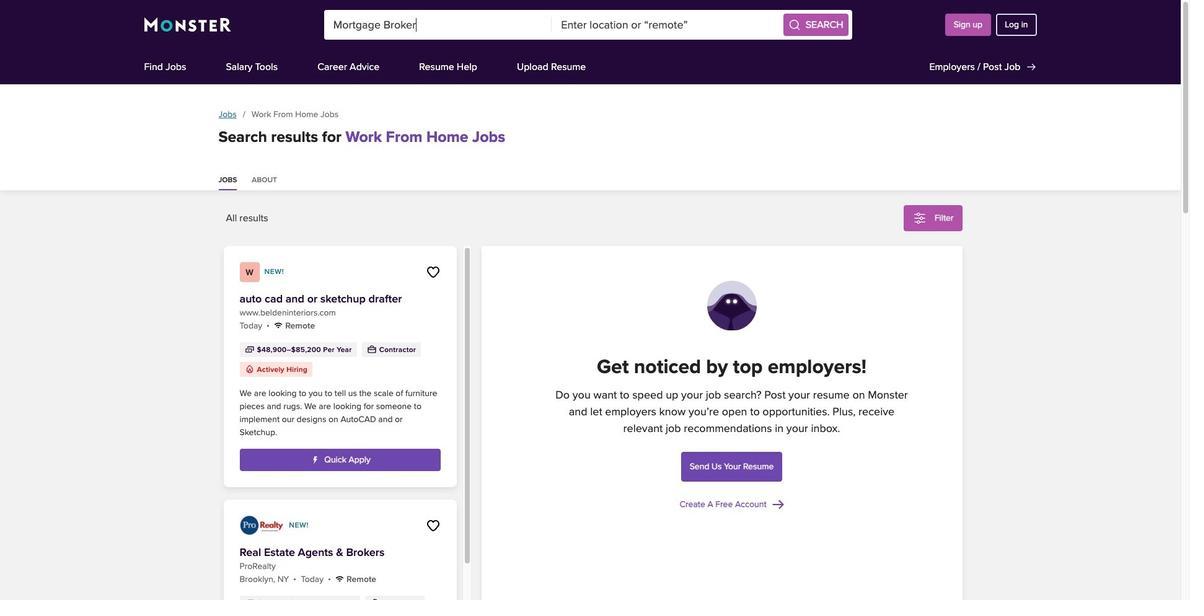 Task type: describe. For each thing, give the bounding box(es) containing it.
Enter location or "remote" search field
[[552, 10, 780, 40]]

filter image
[[912, 211, 927, 226]]

auto cad and or sketchup drafter at www.beldeninteriors.com element
[[223, 246, 457, 487]]

monster image
[[144, 17, 231, 32]]

2 tab from the left
[[252, 172, 292, 190]]

filter image
[[912, 211, 927, 226]]



Task type: locate. For each thing, give the bounding box(es) containing it.
real estate agents & brokers at prorealty element
[[223, 500, 457, 600]]

prorealty logo image
[[240, 516, 284, 536]]

save this job image
[[426, 265, 440, 280]]

1 tab from the left
[[219, 172, 252, 190]]

Search jobs, keywords, companies search field
[[324, 10, 552, 40]]

tab
[[219, 172, 252, 190], [252, 172, 292, 190]]

tab list
[[219, 172, 962, 190]]

save this job image
[[426, 518, 440, 533]]



Task type: vqa. For each thing, say whether or not it's contained in the screenshot.
text field
no



